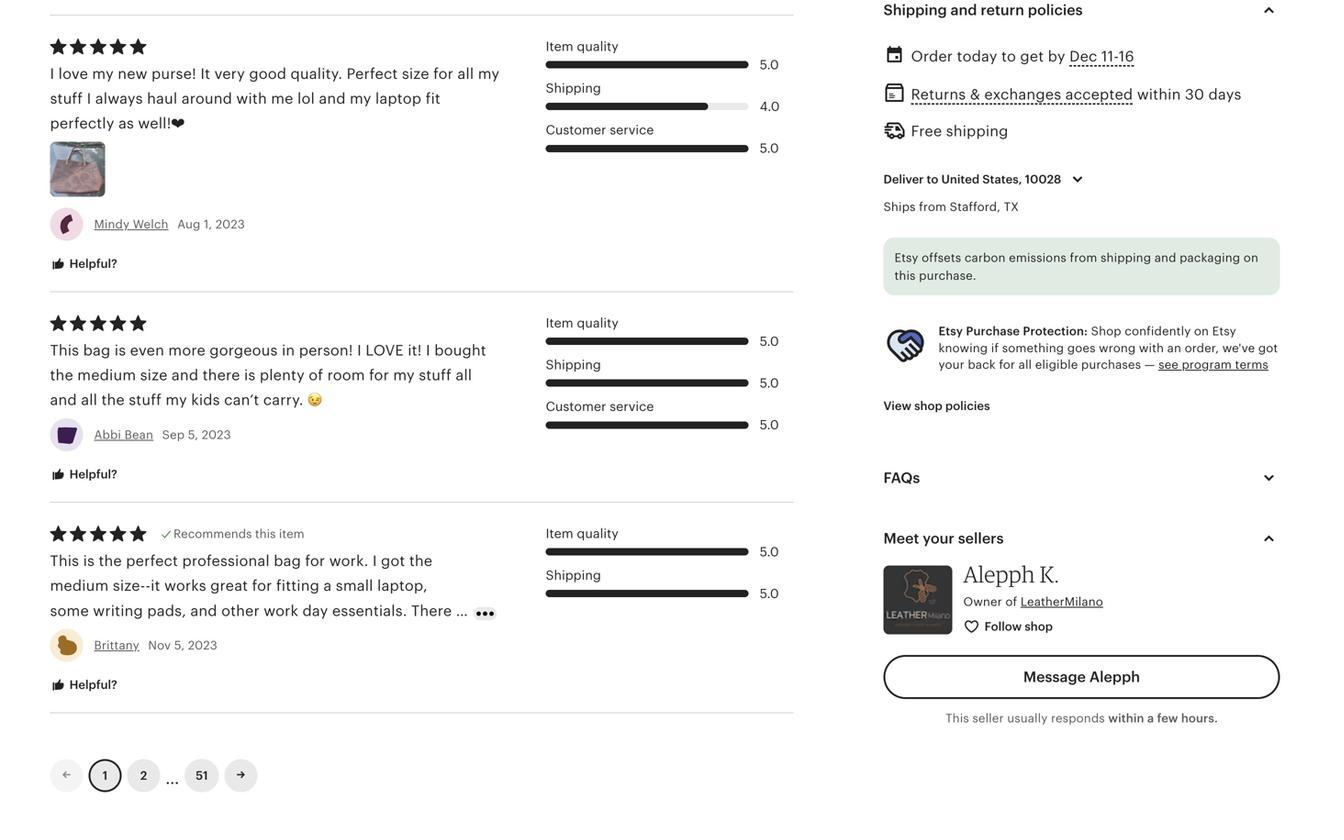 Task type: locate. For each thing, give the bounding box(es) containing it.
1 vertical spatial this
[[255, 527, 276, 541]]

0 horizontal spatial alepph
[[963, 561, 1035, 588]]

this
[[50, 342, 79, 359], [946, 712, 969, 726]]

1 vertical spatial item quality
[[546, 316, 619, 330]]

united
[[941, 173, 980, 186]]

within for a
[[1108, 712, 1144, 726]]

back
[[968, 358, 996, 372]]

0 vertical spatial 2023
[[215, 217, 245, 231]]

0 vertical spatial item
[[546, 39, 573, 54]]

0 horizontal spatial for
[[369, 367, 389, 384]]

0 horizontal spatial stuff
[[50, 90, 83, 107]]

customer service for i love my new purse! it very good quality. perfect size for all my stuff i always haul around with me lol and my laptop fit perfectly as well!❤
[[546, 123, 654, 137]]

1 item from the top
[[546, 39, 573, 54]]

my
[[92, 65, 114, 82], [478, 65, 500, 82], [350, 90, 371, 107], [393, 367, 415, 384], [166, 392, 187, 409]]

deliver
[[884, 173, 924, 186]]

haul
[[147, 90, 177, 107]]

1 horizontal spatial of
[[1006, 595, 1017, 609]]

policies
[[1028, 2, 1083, 18], [945, 399, 990, 413]]

for down love
[[369, 367, 389, 384]]

1 vertical spatial to
[[927, 173, 938, 186]]

1 vertical spatial quality
[[577, 316, 619, 330]]

1 horizontal spatial on
[[1244, 251, 1259, 265]]

shop
[[1091, 325, 1121, 338]]

0 vertical spatial your
[[939, 358, 965, 372]]

i love my new purse! it very good quality. perfect size for all my stuff i always haul around with me lol and my laptop fit perfectly as well!❤
[[50, 65, 500, 132]]

0 vertical spatial service
[[610, 123, 654, 137]]

faqs
[[884, 470, 920, 486]]

returns
[[911, 86, 966, 103]]

2 5.0 from the top
[[760, 141, 779, 156]]

1 vertical spatial size
[[140, 367, 168, 384]]

shipping down &
[[946, 123, 1008, 140]]

2023 down kids
[[202, 428, 231, 442]]

1 vertical spatial helpful?
[[67, 468, 117, 481]]

from right emissions on the top right of the page
[[1070, 251, 1097, 265]]

within left the a
[[1108, 712, 1144, 726]]

alepph
[[963, 561, 1035, 588], [1089, 669, 1140, 686]]

stafford,
[[950, 200, 1001, 214]]

2 horizontal spatial for
[[999, 358, 1015, 372]]

2 vertical spatial item
[[546, 527, 573, 541]]

room
[[327, 367, 365, 384]]

size inside 'this bag is even more gorgeous in person! i love it! i bought the medium size and there is plenty of room for my stuff all and all the stuff my kids can't carry. 😉'
[[140, 367, 168, 384]]

return
[[981, 2, 1024, 18]]

your down knowing
[[939, 358, 965, 372]]

1 item quality from the top
[[546, 39, 619, 54]]

on up the 'order,'
[[1194, 325, 1209, 338]]

deliver to united states, 10028
[[884, 173, 1061, 186]]

your inside shop confidently on etsy knowing if something goes wrong with an order, we've got your back for all eligible purchases —
[[939, 358, 965, 372]]

1 horizontal spatial etsy
[[939, 325, 963, 338]]

stuff
[[50, 90, 83, 107], [419, 367, 452, 384], [129, 392, 162, 409]]

0 horizontal spatial shipping
[[946, 123, 1008, 140]]

item for i love my new purse! it very good quality. perfect size for all my stuff i always haul around with me lol and my laptop fit perfectly as well!❤
[[546, 39, 573, 54]]

1 vertical spatial item
[[546, 316, 573, 330]]

to left united
[[927, 173, 938, 186]]

alepph up this seller usually responds within a few hours.
[[1089, 669, 1140, 686]]

0 horizontal spatial policies
[[945, 399, 990, 413]]

1 vertical spatial this
[[946, 712, 969, 726]]

your right meet at the right bottom of the page
[[923, 530, 955, 547]]

customer service for this bag is even more gorgeous in person! i love it! i bought the medium size and there is plenty of room for my stuff all and all the stuff my kids can't carry. 😉
[[546, 400, 654, 414]]

2 vertical spatial helpful?
[[67, 678, 117, 692]]

get
[[1020, 48, 1044, 65]]

1
[[103, 769, 108, 783]]

etsy inside etsy offsets carbon emissions from shipping and packaging on this purchase.
[[895, 251, 918, 265]]

all inside shop confidently on etsy knowing if something goes wrong with an order, we've got your back for all eligible purchases —
[[1019, 358, 1032, 372]]

bean
[[124, 428, 153, 442]]

1 vertical spatial the
[[101, 392, 125, 409]]

1 vertical spatial 2023
[[202, 428, 231, 442]]

usually
[[1007, 712, 1048, 726]]

shipping up shop
[[1101, 251, 1151, 265]]

for inside shop confidently on etsy knowing if something goes wrong with an order, we've got your back for all eligible purchases —
[[999, 358, 1015, 372]]

size down even
[[140, 367, 168, 384]]

0 vertical spatial customer service
[[546, 123, 654, 137]]

on inside etsy offsets carbon emissions from shipping and packaging on this purchase.
[[1244, 251, 1259, 265]]

alepph k. image
[[884, 566, 952, 635]]

2023 right nov
[[188, 639, 217, 653]]

30
[[1185, 86, 1205, 103]]

i right it!
[[426, 342, 430, 359]]

this
[[895, 269, 916, 283], [255, 527, 276, 541]]

0 vertical spatial is
[[115, 342, 126, 359]]

few
[[1157, 712, 1178, 726]]

0 vertical spatial helpful? button
[[36, 247, 131, 281]]

and inside etsy offsets carbon emissions from shipping and packaging on this purchase.
[[1155, 251, 1176, 265]]

got
[[1258, 341, 1278, 355]]

more
[[168, 342, 206, 359]]

1 service from the top
[[610, 123, 654, 137]]

etsy
[[895, 251, 918, 265], [939, 325, 963, 338], [1212, 325, 1236, 338]]

in
[[282, 342, 295, 359]]

0 vertical spatial to
[[1001, 48, 1016, 65]]

shop confidently on etsy knowing if something goes wrong with an order, we've got your back for all eligible purchases —
[[939, 325, 1278, 372]]

customer
[[546, 123, 606, 137], [546, 400, 606, 414]]

1 vertical spatial within
[[1108, 712, 1144, 726]]

1 helpful? from the top
[[67, 257, 117, 271]]

1 horizontal spatial the
[[101, 392, 125, 409]]

4 5.0 from the top
[[760, 376, 779, 390]]

1 horizontal spatial with
[[1139, 341, 1164, 355]]

to left get
[[1001, 48, 1016, 65]]

2 vertical spatial stuff
[[129, 392, 162, 409]]

helpful? button
[[36, 247, 131, 281], [36, 458, 131, 492], [36, 669, 131, 703]]

size up laptop
[[402, 65, 429, 82]]

2 helpful? button from the top
[[36, 458, 131, 492]]

2 vertical spatial item quality
[[546, 527, 619, 541]]

within left the 30 at the right of the page
[[1137, 86, 1181, 103]]

2 item from the top
[[546, 316, 573, 330]]

0 horizontal spatial 5,
[[174, 639, 185, 653]]

this inside 'this bag is even more gorgeous in person! i love it! i bought the medium size and there is plenty of room for my stuff all and all the stuff my kids can't carry. 😉'
[[50, 342, 79, 359]]

1 horizontal spatial this
[[946, 712, 969, 726]]

tx
[[1004, 200, 1019, 214]]

love
[[366, 342, 404, 359]]

even
[[130, 342, 164, 359]]

0 horizontal spatial size
[[140, 367, 168, 384]]

1 horizontal spatial 5,
[[188, 428, 198, 442]]

shipping
[[884, 2, 947, 18], [546, 81, 601, 96], [546, 358, 601, 372], [546, 569, 601, 583]]

1 customer from the top
[[546, 123, 606, 137]]

1 horizontal spatial shipping
[[1101, 251, 1151, 265]]

helpful? button down mindy at the top left of page
[[36, 247, 131, 281]]

1 horizontal spatial is
[[244, 367, 256, 384]]

1 horizontal spatial alepph
[[1089, 669, 1140, 686]]

policies inside 'button'
[[945, 399, 990, 413]]

1 vertical spatial customer service
[[546, 400, 654, 414]]

shop right view
[[914, 399, 943, 413]]

item for this bag is even more gorgeous in person! i love it! i bought the medium size and there is plenty of room for my stuff all and all the stuff my kids can't carry. 😉
[[546, 316, 573, 330]]

1 vertical spatial policies
[[945, 399, 990, 413]]

1 horizontal spatial size
[[402, 65, 429, 82]]

offsets
[[922, 251, 961, 265]]

helpful? button down brittany at the bottom of the page
[[36, 669, 131, 703]]

of up follow shop button at the bottom right of the page
[[1006, 595, 1017, 609]]

with up —
[[1139, 341, 1164, 355]]

1 horizontal spatial policies
[[1028, 2, 1083, 18]]

1 vertical spatial shop
[[1025, 620, 1053, 634]]

this for this seller usually responds within a few hours.
[[946, 712, 969, 726]]

1 vertical spatial with
[[1139, 341, 1164, 355]]

2 vertical spatial helpful? button
[[36, 669, 131, 703]]

etsy up 'we've'
[[1212, 325, 1236, 338]]

0 horizontal spatial with
[[236, 90, 267, 107]]

1 vertical spatial on
[[1194, 325, 1209, 338]]

leathermilano
[[1021, 595, 1103, 609]]

4.0
[[760, 99, 780, 114]]

i left love
[[357, 342, 362, 359]]

the left medium
[[50, 367, 73, 384]]

etsy up knowing
[[939, 325, 963, 338]]

etsy for etsy offsets carbon emissions from shipping and packaging on this purchase.
[[895, 251, 918, 265]]

shop for follow
[[1025, 620, 1053, 634]]

today
[[957, 48, 997, 65]]

helpful? button down abbi
[[36, 458, 131, 492]]

your
[[939, 358, 965, 372], [923, 530, 955, 547]]

order
[[911, 48, 953, 65]]

1 vertical spatial shipping
[[1101, 251, 1151, 265]]

emissions
[[1009, 251, 1067, 265]]

service for i love my new purse! it very good quality. perfect size for all my stuff i always haul around with me lol and my laptop fit perfectly as well!❤
[[610, 123, 654, 137]]

0 horizontal spatial of
[[309, 367, 323, 384]]

shop
[[914, 399, 943, 413], [1025, 620, 1053, 634]]

perfect
[[347, 65, 398, 82]]

meet
[[884, 530, 919, 547]]

alepph up owner
[[963, 561, 1035, 588]]

shop down 'leathermilano' link
[[1025, 620, 1053, 634]]

customer for i love my new purse! it very good quality. perfect size for all my stuff i always haul around with me lol and my laptop fit perfectly as well!❤
[[546, 123, 606, 137]]

i up perfectly
[[87, 90, 91, 107]]

brittany
[[94, 639, 139, 653]]

1 horizontal spatial this
[[895, 269, 916, 283]]

0 vertical spatial customer
[[546, 123, 606, 137]]

program
[[1182, 358, 1232, 372]]

size
[[402, 65, 429, 82], [140, 367, 168, 384]]

shipping and return policies button
[[867, 0, 1297, 32]]

with down "good" on the left of the page
[[236, 90, 267, 107]]

k.
[[1040, 561, 1059, 588]]

owner
[[963, 595, 1002, 609]]

helpful? button for abbi bean sep 5, 2023
[[36, 458, 131, 492]]

is right bag
[[115, 342, 126, 359]]

for up fit
[[433, 65, 453, 82]]

5, right sep
[[188, 428, 198, 442]]

accepted
[[1065, 86, 1133, 103]]

as
[[118, 115, 134, 132]]

0 vertical spatial this
[[50, 342, 79, 359]]

1 horizontal spatial stuff
[[129, 392, 162, 409]]

0 vertical spatial on
[[1244, 251, 1259, 265]]

5, right nov
[[174, 639, 185, 653]]

quality for i love my new purse! it very good quality. perfect size for all my stuff i always haul around with me lol and my laptop fit perfectly as well!❤
[[577, 39, 619, 54]]

is
[[115, 342, 126, 359], [244, 367, 256, 384]]

2023 right 1,
[[215, 217, 245, 231]]

shipping inside dropdown button
[[884, 2, 947, 18]]

days
[[1209, 86, 1242, 103]]

3 helpful? from the top
[[67, 678, 117, 692]]

this seller usually responds within a few hours.
[[946, 712, 1218, 726]]

and inside dropdown button
[[951, 2, 977, 18]]

1 horizontal spatial shop
[[1025, 620, 1053, 634]]

from right ships
[[919, 200, 947, 214]]

1 vertical spatial your
[[923, 530, 955, 547]]

2 quality from the top
[[577, 316, 619, 330]]

view details of this review photo by mindy welch image
[[50, 142, 105, 197]]

shop inside button
[[1025, 620, 1053, 634]]

of up 😉
[[309, 367, 323, 384]]

bought
[[434, 342, 486, 359]]

etsy left "offsets"
[[895, 251, 918, 265]]

0 vertical spatial the
[[50, 367, 73, 384]]

is down gorgeous
[[244, 367, 256, 384]]

2
[[140, 769, 147, 783]]

i left 'love'
[[50, 65, 54, 82]]

0 vertical spatial shipping
[[946, 123, 1008, 140]]

2 item quality from the top
[[546, 316, 619, 330]]

1 horizontal spatial for
[[433, 65, 453, 82]]

0 vertical spatial shop
[[914, 399, 943, 413]]

the down medium
[[101, 392, 125, 409]]

a
[[1147, 712, 1154, 726]]

for right back
[[999, 358, 1015, 372]]

2 horizontal spatial etsy
[[1212, 325, 1236, 338]]

0 vertical spatial stuff
[[50, 90, 83, 107]]

item
[[546, 39, 573, 54], [546, 316, 573, 330], [546, 527, 573, 541]]

free shipping
[[911, 123, 1008, 140]]

mindy welch link
[[94, 217, 169, 231]]

0 horizontal spatial on
[[1194, 325, 1209, 338]]

1 quality from the top
[[577, 39, 619, 54]]

helpful? down brittany at the bottom of the page
[[67, 678, 117, 692]]

on
[[1244, 251, 1259, 265], [1194, 325, 1209, 338]]

aug
[[177, 217, 200, 231]]

well!❤
[[138, 115, 185, 132]]

0 horizontal spatial from
[[919, 200, 947, 214]]

shop inside 'button'
[[914, 399, 943, 413]]

service for this bag is even more gorgeous in person! i love it! i bought the medium size and there is plenty of room for my stuff all and all the stuff my kids can't carry. 😉
[[610, 400, 654, 414]]

1 vertical spatial of
[[1006, 595, 1017, 609]]

shipping
[[946, 123, 1008, 140], [1101, 251, 1151, 265]]

stuff down it!
[[419, 367, 452, 384]]

with inside shop confidently on etsy knowing if something goes wrong with an order, we've got your back for all eligible purchases —
[[1139, 341, 1164, 355]]

1 horizontal spatial from
[[1070, 251, 1097, 265]]

2 customer from the top
[[546, 400, 606, 414]]

0 horizontal spatial this
[[255, 527, 276, 541]]

2 vertical spatial quality
[[577, 527, 619, 541]]

0 vertical spatial item quality
[[546, 39, 619, 54]]

an
[[1167, 341, 1181, 355]]

stuff up bean
[[129, 392, 162, 409]]

quality
[[577, 39, 619, 54], [577, 316, 619, 330], [577, 527, 619, 541]]

policies inside dropdown button
[[1028, 2, 1083, 18]]

helpful?
[[67, 257, 117, 271], [67, 468, 117, 481], [67, 678, 117, 692]]

on right packaging
[[1244, 251, 1259, 265]]

stuff inside i love my new purse! it very good quality. perfect size for all my stuff i always haul around with me lol and my laptop fit perfectly as well!❤
[[50, 90, 83, 107]]

1 vertical spatial service
[[610, 400, 654, 414]]

0 horizontal spatial this
[[50, 342, 79, 359]]

1 vertical spatial alepph
[[1089, 669, 1140, 686]]

1 vertical spatial customer
[[546, 400, 606, 414]]

knowing
[[939, 341, 988, 355]]

helpful? down mindy at the top left of page
[[67, 257, 117, 271]]

1 vertical spatial is
[[244, 367, 256, 384]]

0 vertical spatial of
[[309, 367, 323, 384]]

returns & exchanges accepted button
[[911, 81, 1133, 108]]

item quality for i love my new purse! it very good quality. perfect size for all my stuff i always haul around with me lol and my laptop fit perfectly as well!❤
[[546, 39, 619, 54]]

this left bag
[[50, 342, 79, 359]]

2 horizontal spatial stuff
[[419, 367, 452, 384]]

0 vertical spatial 5,
[[188, 428, 198, 442]]

2 customer service from the top
[[546, 400, 654, 414]]

within for 30
[[1137, 86, 1181, 103]]

0 vertical spatial this
[[895, 269, 916, 283]]

stuff down 'love'
[[50, 90, 83, 107]]

0 horizontal spatial shop
[[914, 399, 943, 413]]

1 vertical spatial helpful? button
[[36, 458, 131, 492]]

from inside etsy offsets carbon emissions from shipping and packaging on this purchase.
[[1070, 251, 1097, 265]]

seller
[[972, 712, 1004, 726]]

the
[[50, 367, 73, 384], [101, 392, 125, 409]]

dec 11-16 button
[[1070, 43, 1134, 70]]

0 horizontal spatial to
[[927, 173, 938, 186]]

policies up by on the top of page
[[1028, 2, 1083, 18]]

this left 'seller'
[[946, 712, 969, 726]]

2 service from the top
[[610, 400, 654, 414]]

this left purchase.
[[895, 269, 916, 283]]

…
[[166, 762, 179, 789]]

0 vertical spatial size
[[402, 65, 429, 82]]

0 vertical spatial quality
[[577, 39, 619, 54]]

policies down back
[[945, 399, 990, 413]]

this left item
[[255, 527, 276, 541]]

quality for this bag is even more gorgeous in person! i love it! i bought the medium size and there is plenty of room for my stuff all and all the stuff my kids can't carry. 😉
[[577, 316, 619, 330]]

3 helpful? button from the top
[[36, 669, 131, 703]]

1 customer service from the top
[[546, 123, 654, 137]]

alepph inside alepph k. owner of leathermilano
[[963, 561, 1035, 588]]

all inside i love my new purse! it very good quality. perfect size for all my stuff i always haul around with me lol and my laptop fit perfectly as well!❤
[[458, 65, 474, 82]]

3 5.0 from the top
[[760, 334, 779, 349]]

0 vertical spatial helpful?
[[67, 257, 117, 271]]

1 vertical spatial from
[[1070, 251, 1097, 265]]

1 vertical spatial stuff
[[419, 367, 452, 384]]

0 vertical spatial policies
[[1028, 2, 1083, 18]]

from
[[919, 200, 947, 214], [1070, 251, 1097, 265]]

0 vertical spatial with
[[236, 90, 267, 107]]

0 vertical spatial within
[[1137, 86, 1181, 103]]

2 helpful? from the top
[[67, 468, 117, 481]]

0 horizontal spatial etsy
[[895, 251, 918, 265]]

etsy for etsy purchase protection:
[[939, 325, 963, 338]]

message
[[1023, 669, 1086, 686]]

alepph k. owner of leathermilano
[[963, 561, 1103, 609]]

0 vertical spatial alepph
[[963, 561, 1035, 588]]

helpful? down abbi
[[67, 468, 117, 481]]

purchase
[[966, 325, 1020, 338]]



Task type: vqa. For each thing, say whether or not it's contained in the screenshot.
Deliver
yes



Task type: describe. For each thing, give the bounding box(es) containing it.
mindy
[[94, 217, 130, 231]]

etsy purchase protection:
[[939, 325, 1088, 338]]

item
[[279, 527, 304, 541]]

alepph inside message alepph button
[[1089, 669, 1140, 686]]

leathermilano link
[[1021, 595, 1103, 609]]

see program terms
[[1159, 358, 1269, 372]]

5 5.0 from the top
[[760, 418, 779, 432]]

this bag is even more gorgeous in person! i love it! i bought the medium size and there is plenty of room for my stuff all and all the stuff my kids can't carry. 😉
[[50, 342, 486, 409]]

3 item quality from the top
[[546, 527, 619, 541]]

faqs button
[[867, 456, 1297, 500]]

eligible
[[1035, 358, 1078, 372]]

and inside i love my new purse! it very good quality. perfect size for all my stuff i always haul around with me lol and my laptop fit perfectly as well!❤
[[319, 90, 346, 107]]

😉
[[308, 392, 322, 409]]

it!
[[408, 342, 422, 359]]

ships
[[884, 200, 916, 214]]

it
[[200, 65, 210, 82]]

for inside 'this bag is even more gorgeous in person! i love it! i bought the medium size and there is plenty of room for my stuff all and all the stuff my kids can't carry. 😉'
[[369, 367, 389, 384]]

of inside alepph k. owner of leathermilano
[[1006, 595, 1017, 609]]

meet your sellers button
[[867, 517, 1297, 561]]

follow
[[985, 620, 1022, 634]]

terms
[[1235, 358, 1269, 372]]

to inside 'dropdown button'
[[927, 173, 938, 186]]

16
[[1119, 48, 1134, 65]]

this for this bag is even more gorgeous in person! i love it! i bought the medium size and there is plenty of room for my stuff all and all the stuff my kids can't carry. 😉
[[50, 342, 79, 359]]

carbon
[[965, 251, 1006, 265]]

purchases
[[1081, 358, 1141, 372]]

on inside shop confidently on etsy knowing if something goes wrong with an order, we've got your back for all eligible purchases —
[[1194, 325, 1209, 338]]

we've
[[1222, 341, 1255, 355]]

1 5.0 from the top
[[760, 58, 779, 72]]

meet your sellers
[[884, 530, 1004, 547]]

free
[[911, 123, 942, 140]]

your inside "dropdown button"
[[923, 530, 955, 547]]

6 5.0 from the top
[[760, 545, 779, 559]]

1 vertical spatial 5,
[[174, 639, 185, 653]]

very
[[214, 65, 245, 82]]

3 quality from the top
[[577, 527, 619, 541]]

0 horizontal spatial is
[[115, 342, 126, 359]]

with inside i love my new purse! it very good quality. perfect size for all my stuff i always haul around with me lol and my laptop fit perfectly as well!❤
[[236, 90, 267, 107]]

—
[[1144, 358, 1155, 372]]

follow shop
[[985, 620, 1053, 634]]

good
[[249, 65, 287, 82]]

see program terms link
[[1159, 358, 1269, 372]]

there
[[203, 367, 240, 384]]

1 helpful? button from the top
[[36, 247, 131, 281]]

1,
[[204, 217, 212, 231]]

returns & exchanges accepted within 30 days
[[911, 86, 1242, 103]]

deliver to united states, 10028 button
[[870, 160, 1103, 199]]

2023 for abbi bean sep 5, 2023
[[202, 428, 231, 442]]

customer for this bag is even more gorgeous in person! i love it! i bought the medium size and there is plenty of room for my stuff all and all the stuff my kids can't carry. 😉
[[546, 400, 606, 414]]

51 link
[[185, 760, 219, 793]]

0 vertical spatial from
[[919, 200, 947, 214]]

mindy welch aug 1, 2023
[[94, 217, 245, 231]]

2 vertical spatial 2023
[[188, 639, 217, 653]]

can't
[[224, 392, 259, 409]]

goes
[[1067, 341, 1096, 355]]

recommends
[[174, 527, 252, 541]]

always
[[95, 90, 143, 107]]

of inside 'this bag is even more gorgeous in person! i love it! i bought the medium size and there is plenty of room for my stuff all and all the stuff my kids can't carry. 😉'
[[309, 367, 323, 384]]

purchase.
[[919, 269, 976, 283]]

message alepph button
[[884, 656, 1280, 700]]

item quality for this bag is even more gorgeous in person! i love it! i bought the medium size and there is plenty of room for my stuff all and all the stuff my kids can't carry. 😉
[[546, 316, 619, 330]]

7 5.0 from the top
[[760, 587, 779, 601]]

perfectly
[[50, 115, 114, 132]]

etsy inside shop confidently on etsy knowing if something goes wrong with an order, we've got your back for all eligible purchases —
[[1212, 325, 1236, 338]]

0 horizontal spatial the
[[50, 367, 73, 384]]

size inside i love my new purse! it very good quality. perfect size for all my stuff i always haul around with me lol and my laptop fit perfectly as well!❤
[[402, 65, 429, 82]]

order,
[[1185, 341, 1219, 355]]

gorgeous
[[210, 342, 278, 359]]

quality.
[[291, 65, 343, 82]]

person!
[[299, 342, 353, 359]]

me
[[271, 90, 293, 107]]

love
[[58, 65, 88, 82]]

shipping inside etsy offsets carbon emissions from shipping and packaging on this purchase.
[[1101, 251, 1151, 265]]

lol
[[297, 90, 315, 107]]

welch
[[133, 217, 169, 231]]

helpful? for abbi bean
[[67, 468, 117, 481]]

brittany nov 5, 2023
[[94, 639, 217, 653]]

shop for view
[[914, 399, 943, 413]]

fit
[[426, 90, 441, 107]]

order today to get by dec 11-16
[[911, 48, 1134, 65]]

wrong
[[1099, 341, 1136, 355]]

carry.
[[263, 392, 304, 409]]

abbi bean sep 5, 2023
[[94, 428, 231, 442]]

hours.
[[1181, 712, 1218, 726]]

brittany link
[[94, 639, 139, 653]]

medium
[[77, 367, 136, 384]]

abbi bean link
[[94, 428, 153, 442]]

this inside etsy offsets carbon emissions from shipping and packaging on this purchase.
[[895, 269, 916, 283]]

purse!
[[151, 65, 196, 82]]

protection:
[[1023, 325, 1088, 338]]

dec
[[1070, 48, 1097, 65]]

helpful? button for brittany nov 5, 2023
[[36, 669, 131, 703]]

new
[[118, 65, 147, 82]]

etsy offsets carbon emissions from shipping and packaging on this purchase.
[[895, 251, 1259, 283]]

2023 for mindy welch aug 1, 2023
[[215, 217, 245, 231]]

3 item from the top
[[546, 527, 573, 541]]

10028
[[1025, 173, 1061, 186]]

recommends this item
[[174, 527, 304, 541]]

by
[[1048, 48, 1065, 65]]

sellers
[[958, 530, 1004, 547]]

bag
[[83, 342, 110, 359]]

for inside i love my new purse! it very good quality. perfect size for all my stuff i always haul around with me lol and my laptop fit perfectly as well!❤
[[433, 65, 453, 82]]

responds
[[1051, 712, 1105, 726]]

1 horizontal spatial to
[[1001, 48, 1016, 65]]

confidently
[[1125, 325, 1191, 338]]

51
[[196, 769, 208, 783]]

states,
[[982, 173, 1022, 186]]

helpful? for brittany
[[67, 678, 117, 692]]



